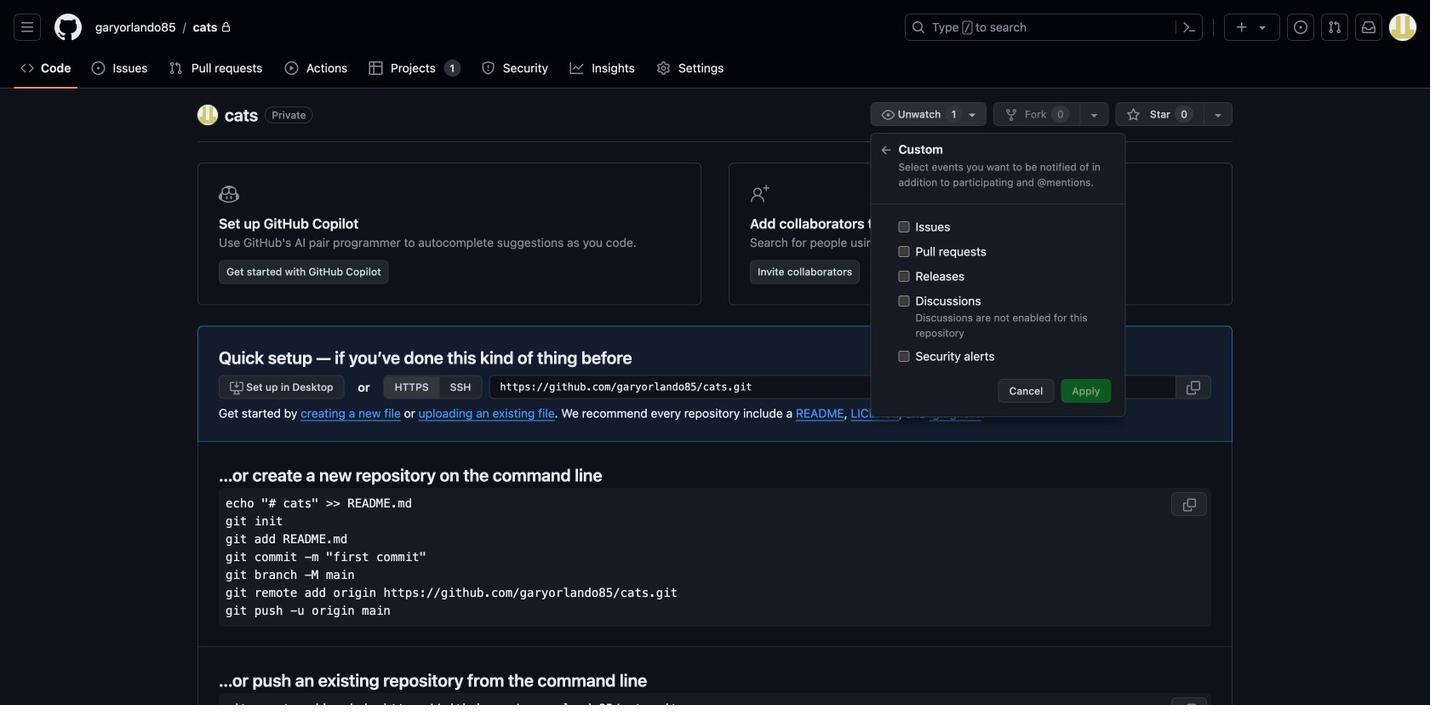 Task type: locate. For each thing, give the bounding box(es) containing it.
0 vertical spatial issue opened image
[[1295, 20, 1308, 34]]

notifications image
[[1363, 20, 1376, 34]]

issue opened image
[[1295, 20, 1308, 34], [91, 61, 105, 75]]

plus image
[[1236, 20, 1249, 34]]

0 vertical spatial copy to clipboard image
[[1183, 498, 1197, 512]]

graph image
[[570, 61, 584, 75]]

0 users starred this repository element
[[1176, 106, 1194, 123]]

1 horizontal spatial issue opened image
[[1295, 20, 1308, 34]]

1 horizontal spatial git pull request image
[[1329, 20, 1342, 34]]

1 vertical spatial copy to clipboard image
[[1183, 703, 1197, 705]]

person add image
[[750, 184, 771, 204]]

git pull request image for bottommost issue opened icon
[[169, 61, 183, 75]]

return to menu image
[[880, 144, 894, 157]]

copilot image
[[219, 184, 239, 204]]

triangle down image
[[1256, 20, 1270, 34]]

git pull request image
[[1329, 20, 1342, 34], [169, 61, 183, 75]]

repo forked image
[[1005, 108, 1019, 122]]

gear image
[[657, 61, 671, 75]]

owner avatar image
[[198, 105, 218, 125]]

1 vertical spatial git pull request image
[[169, 61, 183, 75]]

None checkbox
[[899, 221, 910, 233], [899, 271, 910, 282], [899, 296, 910, 307], [899, 221, 910, 233], [899, 271, 910, 282], [899, 296, 910, 307]]

None checkbox
[[899, 246, 910, 257], [899, 351, 910, 362], [899, 246, 910, 257], [899, 351, 910, 362]]

list
[[89, 14, 895, 41]]

0 horizontal spatial issue opened image
[[91, 61, 105, 75]]

0 vertical spatial git pull request image
[[1329, 20, 1342, 34]]

issue opened image right code icon
[[91, 61, 105, 75]]

play image
[[285, 61, 299, 75]]

copy to clipboard image
[[1183, 498, 1197, 512], [1183, 703, 1197, 705]]

copy to clipboard image
[[1187, 381, 1201, 395]]

table image
[[369, 61, 383, 75]]

0 horizontal spatial git pull request image
[[169, 61, 183, 75]]

issue opened image right triangle down icon
[[1295, 20, 1308, 34]]

1 copy to clipboard image from the top
[[1183, 498, 1197, 512]]



Task type: vqa. For each thing, say whether or not it's contained in the screenshot.
SwiftLanguageWeather $ pod install
no



Task type: describe. For each thing, give the bounding box(es) containing it.
code image
[[20, 61, 34, 75]]

2 copy to clipboard image from the top
[[1183, 703, 1197, 705]]

1 vertical spatial issue opened image
[[91, 61, 105, 75]]

lock image
[[221, 22, 231, 32]]

command palette image
[[1183, 20, 1197, 34]]

custom dialog dialog
[[871, 126, 1126, 431]]

add this repository to a list image
[[1212, 108, 1226, 122]]

git pull request image for the top issue opened icon
[[1329, 20, 1342, 34]]

eye image
[[882, 108, 896, 122]]

Clone URL text field
[[489, 375, 1177, 399]]

star image
[[1127, 108, 1141, 122]]

shield image
[[481, 61, 495, 75]]

homepage image
[[55, 14, 82, 41]]

desktop download image
[[230, 381, 244, 395]]

see your forks of this repository image
[[1088, 108, 1102, 122]]



